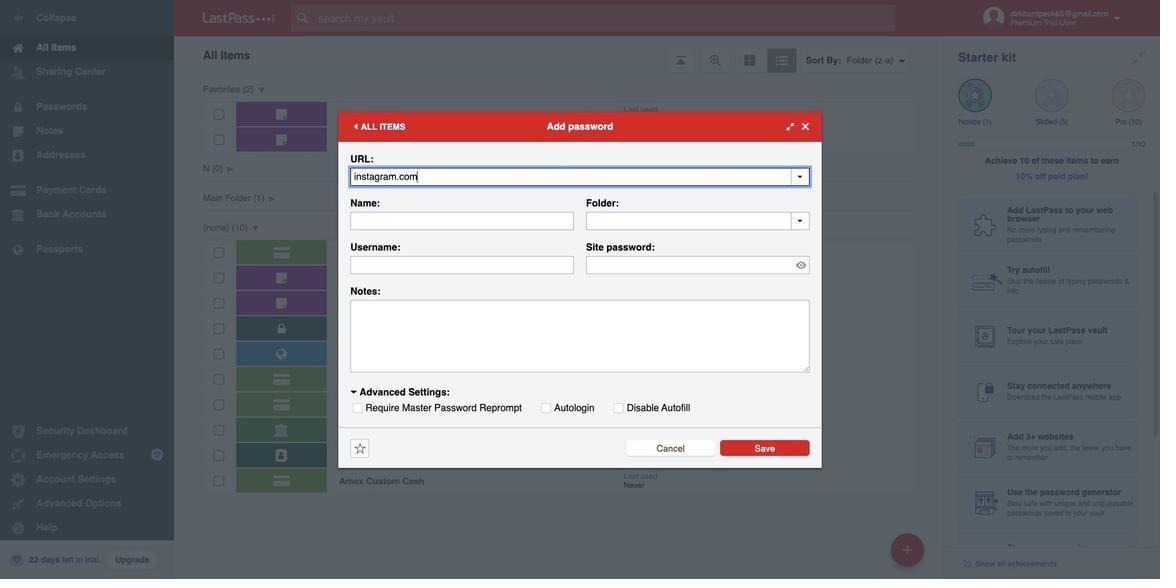 Task type: describe. For each thing, give the bounding box(es) containing it.
main content main content
[[174, 73, 944, 493]]

new item navigation
[[887, 530, 932, 580]]

Search search field
[[291, 5, 919, 31]]

vault options navigation
[[174, 36, 944, 73]]



Task type: locate. For each thing, give the bounding box(es) containing it.
None text field
[[351, 168, 810, 186], [351, 212, 574, 230], [586, 212, 810, 230], [351, 168, 810, 186], [351, 212, 574, 230], [586, 212, 810, 230]]

dialog
[[338, 112, 822, 468]]

new item image
[[904, 546, 912, 555]]

search my vault text field
[[291, 5, 919, 31]]

main navigation navigation
[[0, 0, 174, 580]]

None text field
[[351, 256, 574, 274], [351, 300, 810, 373], [351, 256, 574, 274], [351, 300, 810, 373]]

None password field
[[586, 256, 810, 274]]

lastpass image
[[203, 13, 274, 24]]



